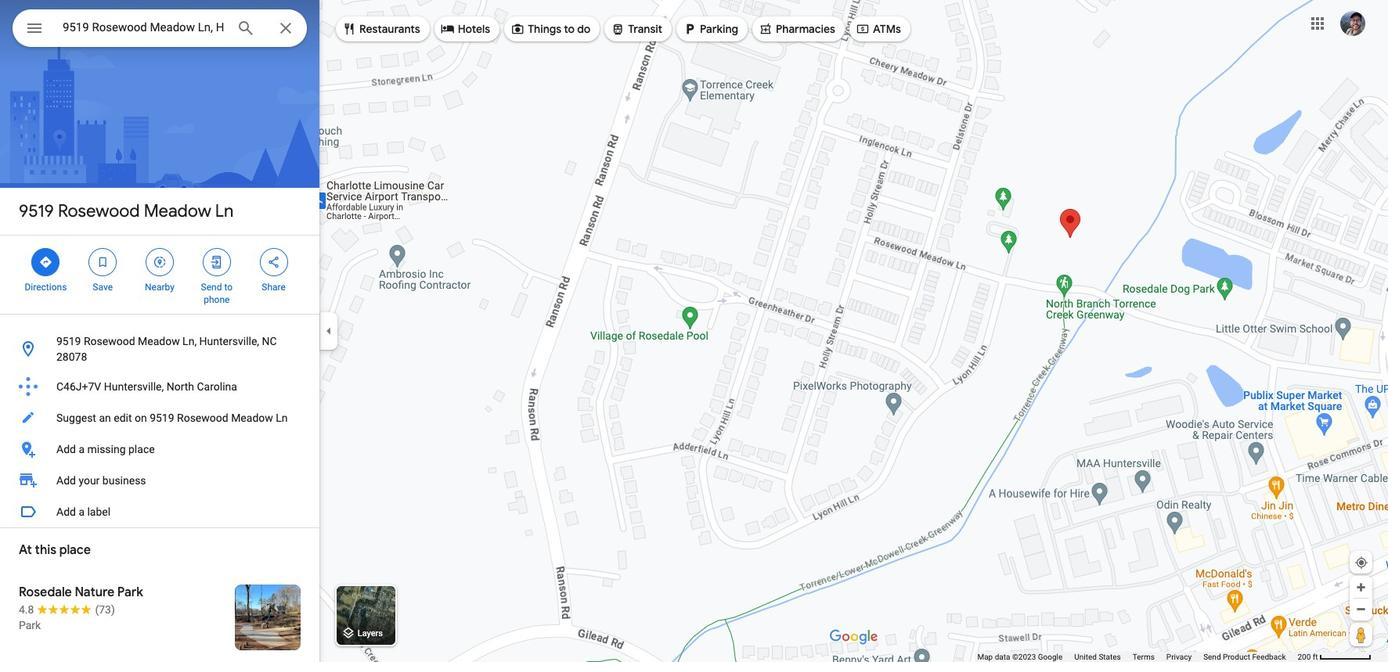 Task type: locate. For each thing, give the bounding box(es) containing it.
rosewood inside the 9519 rosewood meadow ln, huntersville, nc 28078
[[84, 335, 135, 348]]

send
[[201, 282, 222, 293], [1204, 653, 1222, 662]]

0 horizontal spatial place
[[59, 543, 91, 558]]

None field
[[63, 18, 224, 37]]

business
[[102, 475, 146, 487]]

ln,
[[183, 335, 197, 348]]

add for add a label
[[56, 506, 76, 519]]

0 horizontal spatial huntersville,
[[104, 381, 164, 393]]

2 horizontal spatial 9519
[[150, 412, 174, 425]]

2 vertical spatial rosewood
[[177, 412, 228, 425]]


[[511, 20, 525, 38]]

rosewood down the carolina
[[177, 412, 228, 425]]

send up phone
[[201, 282, 222, 293]]

meadow
[[144, 201, 211, 222], [138, 335, 180, 348], [231, 412, 273, 425]]

huntersville, right ln,
[[199, 335, 259, 348]]

9519
[[19, 201, 54, 222], [56, 335, 81, 348], [150, 412, 174, 425]]

1 horizontal spatial to
[[564, 22, 575, 36]]

do
[[577, 22, 591, 36]]

9519 inside button
[[150, 412, 174, 425]]

add down suggest
[[56, 443, 76, 456]]

terms
[[1133, 653, 1155, 662]]

1 horizontal spatial send
[[1204, 653, 1222, 662]]

200 ft
[[1298, 653, 1319, 662]]

200
[[1298, 653, 1311, 662]]

north
[[167, 381, 194, 393]]

meadow left ln,
[[138, 335, 180, 348]]

0 vertical spatial 9519
[[19, 201, 54, 222]]

add inside button
[[56, 506, 76, 519]]

0 vertical spatial huntersville,
[[199, 335, 259, 348]]

1 vertical spatial ln
[[276, 412, 288, 425]]

rosewood up 
[[58, 201, 140, 222]]

collapse side panel image
[[320, 323, 338, 340]]

ln up 
[[215, 201, 234, 222]]

2 vertical spatial add
[[56, 506, 76, 519]]

phone
[[204, 295, 230, 305]]

3 add from the top
[[56, 506, 76, 519]]

1 add from the top
[[56, 443, 76, 456]]

add left label
[[56, 506, 76, 519]]

1 vertical spatial send
[[1204, 653, 1222, 662]]


[[267, 254, 281, 271]]


[[683, 20, 697, 38]]

meadow down the carolina
[[231, 412, 273, 425]]

parking
[[700, 22, 739, 36]]

send product feedback
[[1204, 653, 1286, 662]]

place
[[128, 443, 155, 456], [59, 543, 91, 558]]

1 vertical spatial meadow
[[138, 335, 180, 348]]

layers
[[358, 629, 383, 639]]

at this place
[[19, 543, 91, 558]]

send inside send to phone
[[201, 282, 222, 293]]

rosewood up 28078
[[84, 335, 135, 348]]

a inside button
[[79, 506, 85, 519]]

send for send to phone
[[201, 282, 222, 293]]

terms button
[[1133, 652, 1155, 663]]

google maps element
[[0, 0, 1389, 663]]

4.8 stars 73 reviews image
[[19, 602, 115, 618]]

2 a from the top
[[79, 506, 85, 519]]

9519 right on
[[150, 412, 174, 425]]

rosewood
[[58, 201, 140, 222], [84, 335, 135, 348], [177, 412, 228, 425]]

1 horizontal spatial 9519
[[56, 335, 81, 348]]

missing
[[87, 443, 126, 456]]

to
[[564, 22, 575, 36], [224, 282, 233, 293]]

0 horizontal spatial park
[[19, 620, 41, 632]]

a inside button
[[79, 443, 85, 456]]

rosedale nature park
[[19, 585, 143, 601]]

united
[[1075, 653, 1097, 662]]

0 horizontal spatial ln
[[215, 201, 234, 222]]

add left your
[[56, 475, 76, 487]]

to left do
[[564, 22, 575, 36]]

1 vertical spatial add
[[56, 475, 76, 487]]

states
[[1099, 653, 1121, 662]]

show street view coverage image
[[1350, 623, 1373, 647]]

9519 up 28078
[[56, 335, 81, 348]]

nc
[[262, 335, 277, 348]]

add a missing place button
[[0, 434, 320, 465]]

place down on
[[128, 443, 155, 456]]

1 a from the top
[[79, 443, 85, 456]]

meadow for ln
[[144, 201, 211, 222]]

things
[[528, 22, 562, 36]]

rosewood for 9519 rosewood meadow ln, huntersville, nc 28078
[[84, 335, 135, 348]]

28078
[[56, 351, 87, 363]]

place right this
[[59, 543, 91, 558]]

atms
[[873, 22, 901, 36]]

0 vertical spatial send
[[201, 282, 222, 293]]

park
[[117, 585, 143, 601], [19, 620, 41, 632]]

to up phone
[[224, 282, 233, 293]]

0 vertical spatial a
[[79, 443, 85, 456]]

0 vertical spatial ln
[[215, 201, 234, 222]]

ln
[[215, 201, 234, 222], [276, 412, 288, 425]]

1 vertical spatial place
[[59, 543, 91, 558]]

a left label
[[79, 506, 85, 519]]

carolina
[[197, 381, 237, 393]]

to inside  things to do
[[564, 22, 575, 36]]

0 vertical spatial park
[[117, 585, 143, 601]]

1 vertical spatial a
[[79, 506, 85, 519]]

this
[[35, 543, 56, 558]]

huntersville, up on
[[104, 381, 164, 393]]

meadow inside the 9519 rosewood meadow ln, huntersville, nc 28078
[[138, 335, 180, 348]]

1 vertical spatial rosewood
[[84, 335, 135, 348]]

1 vertical spatial huntersville,
[[104, 381, 164, 393]]

1 vertical spatial 9519
[[56, 335, 81, 348]]

0 vertical spatial to
[[564, 22, 575, 36]]

pharmacies
[[776, 22, 836, 36]]

9519 inside the 9519 rosewood meadow ln, huntersville, nc 28078
[[56, 335, 81, 348]]

0 horizontal spatial 9519
[[19, 201, 54, 222]]

9519 up 
[[19, 201, 54, 222]]

©2023
[[1013, 653, 1036, 662]]

park down 4.8
[[19, 620, 41, 632]]

0 vertical spatial rosewood
[[58, 201, 140, 222]]

add
[[56, 443, 76, 456], [56, 475, 76, 487], [56, 506, 76, 519]]

send for send product feedback
[[1204, 653, 1222, 662]]

suggest an edit on 9519 rosewood meadow ln
[[56, 412, 288, 425]]

a left missing
[[79, 443, 85, 456]]

footer containing map data ©2023 google
[[978, 652, 1298, 663]]

2 vertical spatial meadow
[[231, 412, 273, 425]]

1 horizontal spatial park
[[117, 585, 143, 601]]

place inside button
[[128, 443, 155, 456]]

9519 rosewood meadow ln
[[19, 201, 234, 222]]

add inside button
[[56, 443, 76, 456]]

a for missing
[[79, 443, 85, 456]]

0 vertical spatial place
[[128, 443, 155, 456]]

meadow up ""
[[144, 201, 211, 222]]

park right nature
[[117, 585, 143, 601]]

zoom out image
[[1356, 604, 1368, 616]]

0 vertical spatial meadow
[[144, 201, 211, 222]]

2 vertical spatial 9519
[[150, 412, 174, 425]]

1 vertical spatial to
[[224, 282, 233, 293]]

huntersville,
[[199, 335, 259, 348], [104, 381, 164, 393]]

map data ©2023 google
[[978, 653, 1063, 662]]

0 horizontal spatial send
[[201, 282, 222, 293]]

0 vertical spatial add
[[56, 443, 76, 456]]

footer
[[978, 652, 1298, 663]]

footer inside google maps element
[[978, 652, 1298, 663]]

c46j+7v huntersville, north carolina
[[56, 381, 237, 393]]

huntersville, inside the 9519 rosewood meadow ln, huntersville, nc 28078
[[199, 335, 259, 348]]

send inside button
[[1204, 653, 1222, 662]]

1 horizontal spatial huntersville,
[[199, 335, 259, 348]]

1 vertical spatial park
[[19, 620, 41, 632]]

 search field
[[13, 9, 307, 50]]

9519 for 9519 rosewood meadow ln, huntersville, nc 28078
[[56, 335, 81, 348]]

at
[[19, 543, 32, 558]]

c46j+7v
[[56, 381, 101, 393]]

1 horizontal spatial place
[[128, 443, 155, 456]]

suggest
[[56, 412, 96, 425]]

an
[[99, 412, 111, 425]]

rosewood inside button
[[177, 412, 228, 425]]

2 add from the top
[[56, 475, 76, 487]]

1 horizontal spatial ln
[[276, 412, 288, 425]]

0 horizontal spatial to
[[224, 282, 233, 293]]

ln down nc
[[276, 412, 288, 425]]

suggest an edit on 9519 rosewood meadow ln button
[[0, 403, 320, 434]]

send left product
[[1204, 653, 1222, 662]]

 pharmacies
[[759, 20, 836, 38]]

a
[[79, 443, 85, 456], [79, 506, 85, 519]]



Task type: vqa. For each thing, say whether or not it's contained in the screenshot.
first 8% from the top
no



Task type: describe. For each thing, give the bounding box(es) containing it.
data
[[995, 653, 1011, 662]]

a for label
[[79, 506, 85, 519]]


[[342, 20, 356, 38]]

9519 for 9519 rosewood meadow ln
[[19, 201, 54, 222]]

none field inside 9519 rosewood meadow ln, huntersville, nc 28078 field
[[63, 18, 224, 37]]

show your location image
[[1355, 556, 1369, 570]]

google account: cj baylor  
(christian.baylor@adept.ai) image
[[1341, 11, 1366, 36]]

transit
[[628, 22, 663, 36]]

actions for 9519 rosewood meadow ln region
[[0, 236, 320, 314]]

feedback
[[1253, 653, 1286, 662]]

united states button
[[1075, 652, 1121, 663]]

to inside send to phone
[[224, 282, 233, 293]]

send product feedback button
[[1204, 652, 1286, 663]]

 atms
[[856, 20, 901, 38]]


[[153, 254, 167, 271]]

send to phone
[[201, 282, 233, 305]]

add for add a missing place
[[56, 443, 76, 456]]

9519 rosewood meadow ln, huntersville, nc 28078
[[56, 335, 277, 363]]

 parking
[[683, 20, 739, 38]]

zoom in image
[[1356, 582, 1368, 594]]

on
[[135, 412, 147, 425]]

map
[[978, 653, 993, 662]]

add for add your business
[[56, 475, 76, 487]]

(73)
[[95, 604, 115, 616]]

huntersville, inside button
[[104, 381, 164, 393]]

 transit
[[611, 20, 663, 38]]

200 ft button
[[1298, 653, 1372, 662]]


[[96, 254, 110, 271]]

 restaurants
[[342, 20, 420, 38]]

add a label
[[56, 506, 111, 519]]

privacy button
[[1167, 652, 1192, 663]]

add a label button
[[0, 497, 320, 528]]

 hotels
[[441, 20, 490, 38]]

nature
[[75, 585, 114, 601]]

meadow for ln,
[[138, 335, 180, 348]]

edit
[[114, 412, 132, 425]]

your
[[79, 475, 100, 487]]

hotels
[[458, 22, 490, 36]]

nearby
[[145, 282, 175, 293]]

c46j+7v huntersville, north carolina button
[[0, 371, 320, 403]]

save
[[93, 282, 113, 293]]

meadow inside button
[[231, 412, 273, 425]]


[[441, 20, 455, 38]]

label
[[87, 506, 111, 519]]

directions
[[25, 282, 67, 293]]

9519 rosewood meadow ln main content
[[0, 0, 320, 663]]

9519 rosewood meadow ln, huntersville, nc 28078 button
[[0, 327, 320, 371]]

ft
[[1313, 653, 1319, 662]]


[[210, 254, 224, 271]]


[[856, 20, 870, 38]]

add a missing place
[[56, 443, 155, 456]]

9519 Rosewood Meadow Ln, Huntersville, NC 28078 field
[[13, 9, 307, 47]]

ln inside button
[[276, 412, 288, 425]]

google
[[1038, 653, 1063, 662]]

product
[[1223, 653, 1251, 662]]

privacy
[[1167, 653, 1192, 662]]

4.8
[[19, 604, 34, 616]]

add your business
[[56, 475, 146, 487]]

restaurants
[[360, 22, 420, 36]]


[[39, 254, 53, 271]]

rosedale
[[19, 585, 72, 601]]


[[25, 17, 44, 39]]

united states
[[1075, 653, 1121, 662]]

rosewood for 9519 rosewood meadow ln
[[58, 201, 140, 222]]

add your business link
[[0, 465, 320, 497]]


[[611, 20, 625, 38]]

 button
[[13, 9, 56, 50]]

share
[[262, 282, 286, 293]]


[[759, 20, 773, 38]]

 things to do
[[511, 20, 591, 38]]



